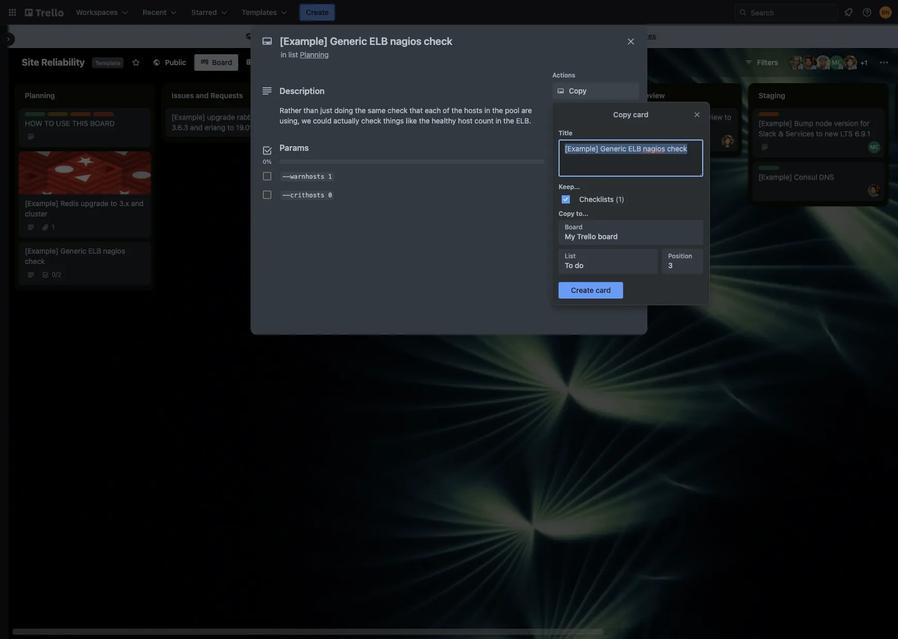 Task type: locate. For each thing, give the bounding box(es) containing it.
1 horizontal spatial upgrade
[[207, 113, 235, 122]]

params group
[[259, 167, 544, 204]]

0 horizontal spatial template
[[308, 32, 337, 40]]

title
[[559, 129, 573, 137]]

3
[[669, 261, 673, 270]]

filters button
[[742, 54, 782, 71]]

0 vertical spatial and
[[190, 123, 203, 132]]

&
[[779, 129, 784, 138]]

upgrade right redis
[[81, 199, 109, 208]]

this is a public template for anyone on the internet to copy.
[[257, 32, 454, 40]]

[example] inside [example] redis upgrade to 3.x and cluster
[[25, 199, 58, 208]]

and for 3.x
[[131, 199, 144, 208]]

0 horizontal spatial color: orange, title: "manual deploy steps" element
[[70, 112, 91, 116]]

for left anyone
[[339, 32, 349, 40]]

[example] for [example] migrate to longer ebs/snapshot resources ids
[[319, 113, 352, 122]]

[example] inside [example] bump node version for slack & services to new lts 6.9.1
[[759, 119, 793, 128]]

0 horizontal spatial sm image
[[244, 32, 254, 42]]

healthy
[[432, 116, 456, 125]]

samantha pivlot (samanthapivlot) image
[[843, 55, 858, 70], [722, 135, 734, 147]]

marques closter (marquescloster) image
[[869, 141, 881, 154]]

templates
[[623, 32, 657, 40]]

[example] up handle
[[612, 113, 646, 122]]

position
[[669, 252, 693, 260]]

upgrade
[[207, 113, 235, 122], [81, 199, 109, 208]]

rabbitmq
[[237, 113, 267, 122]]

[example] upgrade rabbitmq to 3.6.3 and erlang to 19.0?
[[172, 113, 276, 132]]

1 vertical spatial samantha pivlot (samanthapivlot) image
[[722, 135, 734, 147]]

create right copy.
[[466, 32, 489, 40]]

0 right crithosts
[[328, 192, 332, 199]]

[example] inside '[example] upgrade rabbitmq to 3.6.3 and erlang to 19.0?'
[[172, 113, 205, 122]]

1 horizontal spatial sm image
[[556, 86, 566, 96]]

nagios
[[103, 247, 125, 255]]

board right trello
[[598, 232, 618, 241]]

a
[[280, 32, 284, 40]]

0 horizontal spatial board
[[491, 32, 511, 40]]

tom mikelbach (tommikelbach) image
[[428, 135, 441, 147], [575, 172, 587, 185]]

2
[[58, 271, 61, 279]]

1 vertical spatial in
[[485, 106, 491, 115]]

tom mikelbach (tommikelbach) image right samantha pivlot (samanthapivlot) image
[[428, 135, 441, 147]]

[example] for [example] add config for preview to handle avatars
[[612, 113, 646, 122]]

0 vertical spatial check
[[388, 106, 408, 115]]

this
[[257, 32, 271, 40]]

+
[[861, 59, 865, 67]]

prod
[[536, 150, 552, 159]]

samantha pivlot (samanthapivlot) image
[[414, 135, 426, 147]]

0%
[[263, 158, 272, 165]]

color: green, title: "verified in staging" element up [example] consul dns
[[759, 166, 780, 170]]

color: green, title: "verified in staging" element up how
[[25, 112, 46, 116]]

node
[[816, 119, 833, 128]]

ben nelson (bennelson96) image
[[880, 6, 892, 19]]

1 color: orange, title: "manual deploy steps" element from the left
[[70, 112, 91, 116]]

[example] consul dns link
[[759, 172, 879, 183]]

2 vertical spatial in
[[496, 116, 502, 125]]

(1)
[[616, 195, 625, 204]]

description
[[280, 86, 325, 96]]

1 vertical spatial board
[[598, 232, 618, 241]]

for right config
[[686, 113, 695, 122]]

create for create
[[306, 8, 329, 17]]

samantha pivlot (samanthapivlot) image down "preview"
[[722, 135, 734, 147]]

list
[[289, 50, 298, 59]]

0 vertical spatial copy
[[569, 86, 587, 95]]

1 horizontal spatial and
[[190, 123, 203, 132]]

1 horizontal spatial create
[[466, 32, 489, 40]]

and inside [example] redis upgrade to 3.x and cluster
[[131, 199, 144, 208]]

to…
[[577, 210, 589, 218]]

the right 'like' on the top left of the page
[[419, 116, 430, 125]]

version
[[835, 119, 859, 128]]

0 horizontal spatial 0
[[52, 271, 56, 279]]

upgrade up erlang
[[207, 113, 235, 122]]

Search field
[[748, 5, 838, 20]]

pool
[[505, 106, 520, 115]]

avatars
[[637, 123, 661, 132]]

[example] for [example] generic elb nagios check
[[25, 247, 58, 255]]

1 vertical spatial and
[[131, 199, 144, 208]]

keep…
[[559, 183, 580, 191]]

filters
[[758, 58, 779, 67]]

0 horizontal spatial tom mikelbach (tommikelbach) image
[[428, 135, 441, 147]]

in up the count
[[485, 106, 491, 115]]

color: orange, title: "manual deploy steps" element up the this
[[70, 112, 91, 116]]

10/23
[[465, 160, 484, 169]]

0 vertical spatial board
[[212, 58, 232, 67]]

/
[[56, 271, 58, 279]]

and right 3.x
[[131, 199, 144, 208]]

the left same at the left of page
[[355, 106, 366, 115]]

to right "preview"
[[725, 113, 732, 122]]

search image
[[739, 8, 748, 17]]

snowplow
[[501, 150, 534, 159]]

1 vertical spatial 1
[[328, 173, 332, 180]]

board inside "board my trello board"
[[598, 232, 618, 241]]

1 horizontal spatial check
[[362, 116, 382, 125]]

board up my at the top
[[565, 223, 583, 231]]

public button
[[147, 54, 192, 71]]

0 horizontal spatial and
[[131, 199, 144, 208]]

0 left 2
[[52, 271, 56, 279]]

1 horizontal spatial 1
[[328, 173, 332, 180]]

1 vertical spatial color: green, title: "verified in staging" element
[[759, 166, 780, 170]]

to inside [example] redis upgrade to 3.x and cluster
[[111, 199, 117, 208]]

template up planning link
[[308, 32, 337, 40]]

1 inside params group
[[328, 173, 332, 180]]

0 vertical spatial tom mikelbach (tommikelbach) image
[[428, 135, 441, 147]]

sm image
[[244, 32, 254, 42], [556, 86, 566, 96]]

[example] snowplow prod run failed 10/23 link
[[465, 149, 585, 170]]

1 horizontal spatial samantha pivlot (samanthapivlot) image
[[843, 55, 858, 70]]

template
[[308, 32, 337, 40], [531, 32, 561, 40]]

things
[[383, 116, 404, 125]]

amy freiderson (amyfreiderson) image
[[575, 125, 587, 137]]

1 horizontal spatial 0
[[328, 192, 332, 199]]

1 horizontal spatial color: green, title: "verified in staging" element
[[759, 166, 780, 170]]

1 vertical spatial sm image
[[556, 86, 566, 96]]

amy freiderson (amyfreiderson) image
[[790, 55, 804, 70]]

services
[[786, 129, 815, 138]]

1 vertical spatial create
[[466, 32, 489, 40]]

1 horizontal spatial color: orange, title: "manual deploy steps" element
[[759, 112, 780, 116]]

2 template from the left
[[531, 32, 561, 40]]

0 inside params group
[[328, 192, 332, 199]]

actually
[[334, 116, 360, 125]]

public
[[165, 58, 186, 67]]

1 right warnhosts
[[328, 173, 332, 180]]

[example] inside [example] generic elb nagios check
[[25, 247, 58, 255]]

1 horizontal spatial board
[[598, 232, 618, 241]]

2 horizontal spatial for
[[861, 119, 870, 128]]

to
[[428, 32, 434, 40], [269, 113, 276, 122], [381, 113, 388, 122], [725, 113, 732, 122], [227, 123, 234, 132], [817, 129, 823, 138], [111, 199, 117, 208]]

1 vertical spatial 0
[[52, 271, 56, 279]]

in right the count
[[496, 116, 502, 125]]

[example] redis upgrade to 3.x and cluster link
[[25, 199, 145, 219]]

color: orange, title: "manual deploy steps" element up 'slack'
[[759, 112, 780, 116]]

[example] migrate to longer ebs/snapshot resources ids
[[319, 113, 413, 132]]

2 horizontal spatial 1
[[865, 59, 868, 67]]

and inside '[example] upgrade rabbitmq to 3.6.3 and erlang to 19.0?'
[[190, 123, 203, 132]]

create
[[306, 8, 329, 17], [466, 32, 489, 40]]

1 vertical spatial tom mikelbach (tommikelbach) image
[[575, 172, 587, 185]]

2 vertical spatial check
[[25, 257, 45, 266]]

tom mikelbach (tommikelbach) image down failed
[[575, 172, 587, 185]]

copy
[[569, 86, 587, 95], [614, 110, 632, 119], [559, 210, 575, 218]]

to inside [example] bump node version for slack & services to new lts 6.9.1
[[817, 129, 823, 138]]

[example] up 3.6.3
[[172, 113, 205, 122]]

is
[[273, 32, 278, 40]]

board left table link
[[212, 58, 232, 67]]

count
[[475, 116, 494, 125]]

could
[[313, 116, 332, 125]]

samantha pivlot (samanthapivlot) image left + at right
[[843, 55, 858, 70]]

19.0?
[[236, 123, 254, 132]]

board for board my trello board
[[565, 223, 583, 231]]

[example] left pool
[[465, 113, 499, 122]]

create board from template
[[466, 32, 561, 40]]

in left list
[[281, 50, 287, 59]]

create inside create button
[[306, 8, 329, 17]]

--warnhosts 1 checkbox
[[263, 172, 271, 180]]

check
[[388, 106, 408, 115], [362, 116, 382, 125], [25, 257, 45, 266]]

None submit
[[559, 282, 624, 299]]

template right from
[[531, 32, 561, 40]]

0 vertical spatial sm image
[[244, 32, 254, 42]]

[example] inside [example] add config for preview to handle avatars
[[612, 113, 646, 122]]

[example] upgrade rabbitmq to 3.6.3 and erlang to 19.0? link
[[172, 112, 292, 133]]

[example] up "cluster"
[[25, 199, 58, 208]]

0 vertical spatial color: green, title: "verified in staging" element
[[25, 112, 46, 116]]

checklists
[[580, 195, 614, 204]]

websocket
[[501, 113, 537, 122]]

1 vertical spatial upgrade
[[81, 199, 109, 208]]

table link
[[241, 54, 283, 71]]

chris temperson (christemperson) image
[[816, 55, 831, 70]]

0 horizontal spatial in
[[281, 50, 287, 59]]

[example] left consul
[[759, 173, 793, 181]]

board for board
[[212, 58, 232, 67]]

sm image left this at the left
[[244, 32, 254, 42]]

explore more templates link
[[569, 28, 663, 44]]

[example] up ebs/snapshot
[[319, 113, 352, 122]]

color: green, title: "verified in staging" element
[[25, 112, 46, 116], [759, 166, 780, 170]]

sm image down actions at top
[[556, 86, 566, 96]]

customize views image
[[288, 57, 298, 68]]

copy inside "link"
[[569, 86, 587, 95]]

board left from
[[491, 32, 511, 40]]

Board name text field
[[17, 54, 90, 71]]

0 vertical spatial 0
[[328, 192, 332, 199]]

0 horizontal spatial create
[[306, 8, 329, 17]]

create inside the create board from template link
[[466, 32, 489, 40]]

2 horizontal spatial in
[[496, 116, 502, 125]]

[example] for [example] websocket service
[[465, 113, 499, 122]]

copy left the to…
[[559, 210, 575, 218]]

ebs/snapshot
[[319, 123, 365, 132]]

to up resources at the top left
[[381, 113, 388, 122]]

1 horizontal spatial template
[[531, 32, 561, 40]]

[example] up 10/23
[[465, 150, 499, 159]]

2 vertical spatial 1
[[52, 223, 55, 231]]

sm image for this is a public template for anyone on the internet to copy.
[[244, 32, 254, 42]]

0
[[328, 192, 332, 199], [52, 271, 56, 279]]

position 3
[[669, 252, 693, 270]]

1 horizontal spatial for
[[686, 113, 695, 122]]

0 horizontal spatial check
[[25, 257, 45, 266]]

for inside [example] bump node version for slack & services to new lts 6.9.1
[[861, 119, 870, 128]]

+ 1
[[861, 59, 868, 67]]

upgrade inside '[example] upgrade rabbitmq to 3.6.3 and erlang to 19.0?'
[[207, 113, 235, 122]]

failed
[[566, 150, 585, 159]]

and right 3.6.3
[[190, 123, 203, 132]]

[example] inside "link"
[[465, 113, 499, 122]]

0 vertical spatial samantha pivlot (samanthapivlot) image
[[843, 55, 858, 70]]

2 vertical spatial copy
[[559, 210, 575, 218]]

1 horizontal spatial board
[[565, 223, 583, 231]]

1 vertical spatial copy
[[614, 110, 632, 119]]

[example] inside the [example] migrate to longer ebs/snapshot resources ids
[[319, 113, 352, 122]]

[example] up 0 / 2
[[25, 247, 58, 255]]

[example] up &
[[759, 119, 793, 128]]

consul
[[795, 173, 818, 181]]

slack
[[759, 129, 777, 138]]

-
[[283, 173, 286, 180], [286, 173, 290, 180], [283, 192, 286, 199], [286, 192, 290, 199]]

1 down [example] redis upgrade to 3.x and cluster
[[52, 223, 55, 231]]

0 vertical spatial upgrade
[[207, 113, 235, 122]]

board
[[90, 119, 115, 128]]

0 vertical spatial create
[[306, 8, 329, 17]]

color: orange, title: "manual deploy steps" element
[[70, 112, 91, 116], [759, 112, 780, 116]]

planning link
[[300, 50, 329, 59]]

1 left 'show menu' image
[[865, 59, 868, 67]]

copy up handle
[[614, 110, 632, 119]]

None text field
[[275, 32, 616, 51]]

[example] inside [example] snowplow prod run failed 10/23
[[465, 150, 499, 159]]

0 horizontal spatial board
[[212, 58, 232, 67]]

copy up share
[[569, 86, 587, 95]]

service
[[539, 113, 563, 122]]

0 horizontal spatial upgrade
[[81, 199, 109, 208]]

for up 6.9.1
[[861, 119, 870, 128]]

1 vertical spatial check
[[362, 116, 382, 125]]

create up the public
[[306, 8, 329, 17]]

[Example] Generic ELB nagios check text field
[[559, 140, 704, 177]]

--crithosts 0 checkbox
[[263, 191, 271, 199]]

to left 3.x
[[111, 199, 117, 208]]

0 horizontal spatial samantha pivlot (samanthapivlot) image
[[722, 135, 734, 147]]

1 vertical spatial board
[[565, 223, 583, 231]]

sm image inside copy "link"
[[556, 86, 566, 96]]

[example] websocket service
[[465, 113, 563, 122]]

and for 3.6.3
[[190, 123, 203, 132]]

primary element
[[0, 0, 899, 25]]

to down node
[[817, 129, 823, 138]]

site
[[22, 57, 39, 68]]

do
[[575, 261, 584, 270]]

board inside "board my trello board"
[[565, 223, 583, 231]]



Task type: vqa. For each thing, say whether or not it's contained in the screenshot.
ScrumGenius's "To"
no



Task type: describe. For each thing, give the bounding box(es) containing it.
longer
[[390, 113, 411, 122]]

[example] add config for preview to handle avatars
[[612, 113, 732, 132]]

1 horizontal spatial tom mikelbach (tommikelbach) image
[[575, 172, 587, 185]]

[example] for [example] redis upgrade to 3.x and cluster
[[25, 199, 58, 208]]

sm image for copy
[[556, 86, 566, 96]]

on
[[377, 32, 385, 40]]

open information menu image
[[862, 7, 873, 18]]

explore
[[576, 32, 601, 40]]

2 horizontal spatial check
[[388, 106, 408, 115]]

color: red, title: "unshippable!" element
[[93, 112, 133, 120]]

2 color: orange, title: "manual deploy steps" element from the left
[[759, 112, 780, 116]]

show menu image
[[880, 57, 890, 68]]

check inside [example] generic elb nagios check
[[25, 257, 45, 266]]

3.x
[[119, 199, 129, 208]]

how to use this board
[[25, 119, 115, 128]]

anyone
[[351, 32, 375, 40]]

how
[[25, 119, 42, 128]]

[example] generic elb nagios check link
[[25, 246, 145, 267]]

board my trello board
[[565, 223, 618, 241]]

the left pool
[[493, 106, 503, 115]]

add
[[648, 113, 661, 122]]

trello
[[577, 232, 596, 241]]

rather
[[280, 106, 302, 115]]

unshippable!
[[93, 112, 133, 120]]

cluster
[[25, 209, 48, 218]]

andre gorte (andregorte) image
[[803, 55, 817, 70]]

copy link
[[553, 83, 640, 99]]

the right of
[[452, 106, 463, 115]]

of
[[443, 106, 450, 115]]

copy for copy
[[569, 86, 587, 95]]

0 vertical spatial board
[[491, 32, 511, 40]]

[example] redis upgrade to 3.x and cluster
[[25, 199, 144, 218]]

internet
[[400, 32, 426, 40]]

[example] consul dns
[[759, 173, 835, 181]]

color: yellow, title: "ready to merge" element
[[48, 112, 68, 116]]

list to do
[[565, 252, 584, 270]]

to inside [example] add config for preview to handle avatars
[[725, 113, 732, 122]]

handle
[[612, 123, 635, 132]]

6.9.1
[[855, 129, 871, 138]]

[example] bump node version for slack & services to new lts 6.9.1
[[759, 119, 871, 138]]

to
[[565, 261, 573, 270]]

bump
[[795, 119, 814, 128]]

copy for copy to…
[[559, 210, 575, 218]]

[example] add config for preview to handle avatars link
[[612, 112, 732, 133]]

to left the 19.0?
[[227, 123, 234, 132]]

elb
[[88, 247, 101, 255]]

the right on
[[387, 32, 398, 40]]

public
[[286, 32, 306, 40]]

to left using,
[[269, 113, 276, 122]]

elb.
[[516, 116, 531, 125]]

site reliability
[[22, 57, 85, 68]]

table
[[258, 58, 277, 67]]

more
[[603, 32, 621, 40]]

new
[[825, 129, 839, 138]]

[example] for [example] consul dns
[[759, 173, 793, 181]]

star or unstar board image
[[132, 58, 140, 67]]

hosts
[[465, 106, 483, 115]]

upgrade inside [example] redis upgrade to 3.x and cluster
[[81, 199, 109, 208]]

1 template from the left
[[308, 32, 337, 40]]

[example] migrate to longer ebs/snapshot resources ids link
[[319, 112, 438, 133]]

0 horizontal spatial 1
[[52, 223, 55, 231]]

0 vertical spatial 1
[[865, 59, 868, 67]]

resources
[[367, 123, 400, 132]]

--crithosts 0
[[283, 192, 332, 199]]

that
[[410, 106, 423, 115]]

[example] for [example] snowplow prod run failed 10/23
[[465, 150, 499, 159]]

host
[[458, 116, 473, 125]]

[example] generic elb nagios check
[[25, 247, 125, 266]]

copy.
[[436, 32, 454, 40]]

[example] snowplow prod run failed 10/23
[[465, 150, 585, 169]]

ids
[[402, 123, 413, 132]]

0 horizontal spatial for
[[339, 32, 349, 40]]

planning
[[300, 50, 329, 59]]

than
[[304, 106, 319, 115]]

copy for copy card
[[614, 110, 632, 119]]

copy card
[[614, 110, 649, 119]]

create for create board from template
[[466, 32, 489, 40]]

3.6.3
[[172, 123, 188, 132]]

0 vertical spatial in
[[281, 50, 287, 59]]

to inside the [example] migrate to longer ebs/snapshot resources ids
[[381, 113, 388, 122]]

for inside [example] add config for preview to handle avatars
[[686, 113, 695, 122]]

1 horizontal spatial in
[[485, 106, 491, 115]]

in list planning
[[281, 50, 329, 59]]

rather than just doing the same check that each of the hosts in the pool are using, we could actually check things like the healthy host count in the elb.
[[280, 106, 532, 125]]

card
[[633, 110, 649, 119]]

actions
[[553, 71, 576, 79]]

erlang
[[205, 123, 226, 132]]

create board from template link
[[460, 28, 567, 44]]

warnhosts
[[290, 173, 325, 180]]

same
[[368, 106, 386, 115]]

andre gorte (andregorte) image
[[869, 185, 881, 197]]

to
[[44, 119, 54, 128]]

to left copy.
[[428, 32, 434, 40]]

using,
[[280, 116, 300, 125]]

like
[[406, 116, 417, 125]]

my
[[565, 232, 575, 241]]

template
[[95, 59, 121, 66]]

[example] for [example] upgrade rabbitmq to 3.6.3 and erlang to 19.0?
[[172, 113, 205, 122]]

reliability
[[41, 57, 85, 68]]

[example] websocket service link
[[465, 112, 585, 123]]

each
[[425, 106, 441, 115]]

lts
[[841, 129, 853, 138]]

redis
[[60, 199, 79, 208]]

doing
[[335, 106, 353, 115]]

marques closter (marquescloster) image
[[830, 55, 844, 70]]

preview
[[697, 113, 723, 122]]

[example] bump node version for slack & services to new lts 6.9.1 link
[[759, 118, 879, 139]]

0 horizontal spatial color: green, title: "verified in staging" element
[[25, 112, 46, 116]]

generic
[[60, 247, 86, 255]]

the down pool
[[504, 116, 514, 125]]

from
[[513, 32, 529, 40]]

this
[[72, 119, 88, 128]]

[example] for [example] bump node version for slack & services to new lts 6.9.1
[[759, 119, 793, 128]]

0 notifications image
[[843, 6, 855, 19]]

run
[[553, 150, 564, 159]]



